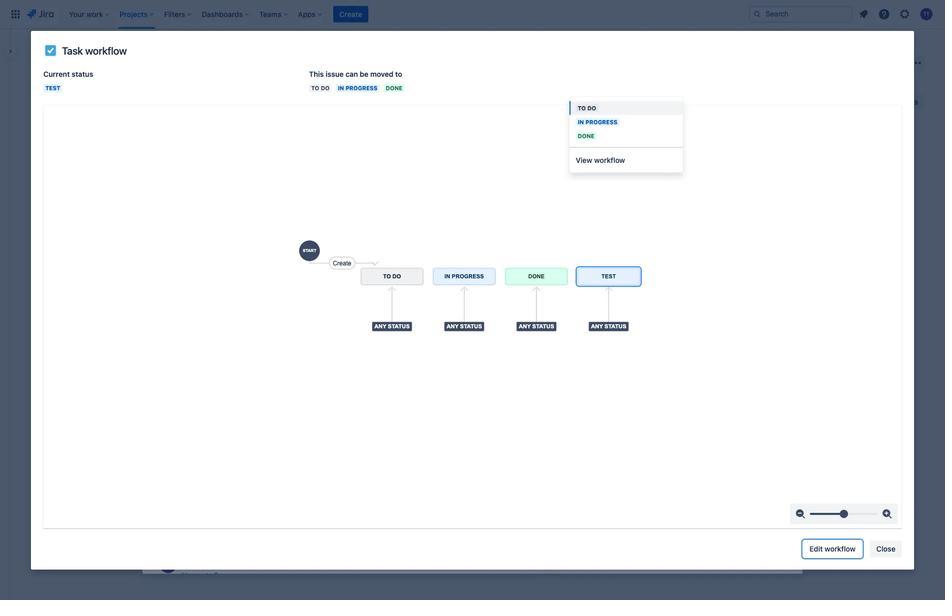 Task type: describe. For each thing, give the bounding box(es) containing it.
0 vertical spatial progress
[[346, 85, 378, 92]]

moved
[[370, 70, 393, 78]]

automation element
[[570, 265, 793, 289]]

details element
[[570, 97, 793, 122]]

&
[[86, 71, 90, 78]]

at for october 16, 2023 at 9:54 am
[[346, 278, 352, 287]]

october for october 16, 2023 at 9:54 am 6 minutes ago
[[601, 299, 625, 306]]

details
[[576, 105, 600, 114]]

1 vertical spatial done
[[578, 133, 595, 139]]

assignee
[[576, 131, 604, 138]]

assign to me
[[660, 145, 703, 154]]

link
[[312, 99, 326, 107]]

0 vertical spatial in progress
[[338, 85, 378, 92]]

group by
[[714, 99, 743, 105]]

can
[[346, 70, 358, 78]]

status
[[72, 70, 93, 78]]

projects
[[31, 43, 58, 52]]

dialog containing attach
[[142, 35, 803, 601]]

test
[[45, 85, 60, 92]]

test
[[31, 71, 42, 78]]

1 horizontal spatial to do
[[311, 85, 330, 92]]

Search this board text field
[[32, 93, 79, 111]]

build skeleton of ios app (swift or flutter)
[[40, 185, 145, 204]]

add people image
[[125, 96, 137, 108]]

child
[[248, 99, 265, 107]]

attach
[[176, 99, 199, 107]]

or
[[40, 196, 47, 204]]

zoom out image
[[795, 508, 807, 521]]

0 vertical spatial to
[[311, 85, 319, 92]]

1 vertical spatial none
[[182, 571, 199, 580]]

(swift
[[125, 185, 145, 194]]

issues without epic button
[[28, 154, 610, 174]]

p1374 sprint 1 test ios demo api & sdk
[[31, 55, 108, 78]]

close
[[876, 545, 896, 554]]

issue inside 'button'
[[267, 99, 284, 107]]

ios inside p1374 sprint 1 test ios demo api & sdk
[[44, 71, 54, 78]]

flutter)
[[49, 196, 73, 204]]

add
[[227, 99, 240, 107]]

insights image
[[800, 96, 812, 108]]

create button
[[333, 6, 368, 22]]

issues
[[41, 160, 62, 169]]

this issue can be moved to
[[309, 70, 402, 78]]

primary element
[[6, 0, 749, 29]]

workflow for task workflow
[[85, 44, 127, 56]]

october 16, 2023 at 9:54 am 6 minutes ago
[[601, 299, 686, 318]]

projects link
[[31, 41, 58, 54]]

api
[[74, 71, 84, 78]]

am for october 16, 2023 at 9:54 am 6 minutes ago
[[676, 299, 686, 306]]

1 vertical spatial progress
[[586, 119, 618, 125]]

edit
[[810, 545, 823, 554]]

add a child issue button
[[209, 95, 290, 111]]

of
[[88, 185, 95, 194]]

create banner
[[0, 0, 945, 29]]

2023 for october 16, 2023 at 9:54 am
[[326, 278, 344, 287]]

1 vertical spatial in progress
[[578, 119, 618, 125]]

9:54 for october 16, 2023 at 9:54 am 6 minutes ago
[[661, 299, 675, 306]]

9:54 for october 16, 2023 at 9:54 am
[[354, 278, 370, 287]]

project-1374
[[71, 43, 113, 52]]

16, for october 16, 2023 at 9:54 am 6 minutes ago
[[626, 299, 635, 306]]

rule executions
[[641, 273, 687, 281]]

create
[[339, 10, 362, 18]]

2 horizontal spatial to
[[578, 105, 586, 111]]

by
[[736, 99, 743, 105]]

current status
[[43, 70, 93, 78]]

0 vertical spatial in
[[338, 85, 344, 92]]

1 vertical spatial to do
[[578, 105, 596, 111]]

close button
[[870, 541, 902, 558]]

automation
[[576, 273, 616, 281]]

skeleton
[[58, 185, 86, 194]]

6
[[603, 311, 607, 318]]

link issue
[[312, 99, 346, 107]]

group
[[714, 99, 734, 105]]



Task type: vqa. For each thing, say whether or not it's contained in the screenshot.
banner containing Your work
no



Task type: locate. For each thing, give the bounding box(es) containing it.
me
[[693, 145, 703, 154]]

1 horizontal spatial do
[[321, 85, 330, 92]]

0 horizontal spatial do
[[49, 138, 58, 145]]

0 horizontal spatial at
[[346, 278, 352, 287]]

1 vertical spatial october
[[601, 299, 625, 306]]

unassigned
[[679, 130, 718, 139]]

0 horizontal spatial in progress
[[338, 85, 378, 92]]

1 horizontal spatial 2023
[[637, 299, 652, 306]]

9:54
[[354, 278, 370, 287], [661, 299, 675, 306]]

a
[[242, 99, 246, 107]]

in progress down this issue can be moved to
[[338, 85, 378, 92]]

labels
[[576, 166, 596, 173]]

0 horizontal spatial 9:54
[[354, 278, 370, 287]]

in
[[338, 85, 344, 92], [578, 119, 584, 125]]

2 vertical spatial to
[[39, 138, 47, 145]]

to down this
[[311, 85, 319, 92]]

to do down this
[[311, 85, 330, 92]]

workflow inside button
[[594, 156, 625, 165]]

0 horizontal spatial in
[[338, 85, 344, 92]]

workflow for view workflow
[[594, 156, 625, 165]]

to do
[[311, 85, 330, 92], [578, 105, 596, 111], [39, 138, 58, 145]]

october
[[285, 278, 313, 287], [601, 299, 625, 306]]

1 vertical spatial to
[[578, 105, 586, 111]]

0 vertical spatial do
[[321, 85, 330, 92]]

to do up issues
[[39, 138, 58, 145]]

issue for this
[[326, 70, 344, 78]]

1 vertical spatial in
[[578, 119, 584, 125]]

assign
[[660, 145, 682, 154]]

jira image
[[27, 8, 54, 20], [27, 8, 54, 20]]

0 horizontal spatial ios
[[44, 71, 54, 78]]

0 vertical spatial workflow
[[85, 44, 127, 56]]

0 horizontal spatial 2023
[[326, 278, 344, 287]]

search image
[[753, 10, 762, 18]]

1 vertical spatial to
[[684, 145, 691, 154]]

edit workflow
[[810, 545, 856, 554]]

1 vertical spatial workflow
[[594, 156, 625, 165]]

am inside 'october 16, 2023 at 9:54 am 6 minutes ago'
[[676, 299, 686, 306]]

1 horizontal spatial none
[[660, 165, 678, 173]]

0 vertical spatial to
[[395, 70, 402, 78]]

1 horizontal spatial in progress
[[578, 119, 618, 125]]

0 vertical spatial 2023
[[326, 278, 344, 287]]

0 horizontal spatial done
[[386, 85, 403, 92]]

progress up 'assignee'
[[586, 119, 618, 125]]

issue right child
[[267, 99, 284, 107]]

2 vertical spatial workflow
[[825, 545, 856, 554]]

1 vertical spatial do
[[588, 105, 596, 111]]

ios
[[44, 71, 54, 78], [97, 185, 109, 194]]

0 vertical spatial to do
[[311, 85, 330, 92]]

do up 'assignee'
[[588, 105, 596, 111]]

1 vertical spatial 9:54
[[661, 299, 675, 306]]

none down assign
[[660, 165, 678, 173]]

0 horizontal spatial to
[[395, 70, 402, 78]]

view
[[576, 156, 592, 165]]

0 horizontal spatial 16,
[[314, 278, 324, 287]]

this
[[309, 70, 324, 78]]

to
[[311, 85, 319, 92], [578, 105, 586, 111], [39, 138, 47, 145]]

1 horizontal spatial in
[[578, 119, 584, 125]]

project-
[[71, 43, 97, 52]]

9:54 inside 'october 16, 2023 at 9:54 am 6 minutes ago'
[[661, 299, 675, 306]]

view workflow
[[576, 156, 625, 165]]

to right moved
[[395, 70, 402, 78]]

issue for link
[[328, 99, 346, 107]]

ios right of
[[97, 185, 109, 194]]

1 horizontal spatial at
[[654, 299, 659, 306]]

workflow inside button
[[825, 545, 856, 554]]

1 horizontal spatial 9:54
[[661, 299, 675, 306]]

0 horizontal spatial progress
[[346, 85, 378, 92]]

ago
[[633, 311, 644, 318]]

2023 for october 16, 2023 at 9:54 am 6 minutes ago
[[637, 299, 652, 306]]

rule
[[641, 273, 654, 281]]

minutes
[[608, 311, 631, 318]]

3
[[214, 571, 218, 580]]

in up link issue
[[338, 85, 344, 92]]

0 vertical spatial done
[[386, 85, 403, 92]]

0 vertical spatial at
[[346, 278, 352, 287]]

1 horizontal spatial october
[[601, 299, 625, 306]]

2 horizontal spatial workflow
[[825, 545, 856, 554]]

insights button
[[794, 94, 848, 110]]

do up issues
[[49, 138, 58, 145]]

to inside button
[[684, 145, 691, 154]]

zoom in image
[[881, 508, 894, 521]]

to left me
[[684, 145, 691, 154]]

task
[[62, 44, 83, 56]]

am for october 16, 2023 at 9:54 am
[[372, 278, 383, 287]]

october 16, 2023 at 9:54 am
[[285, 278, 383, 287]]

done up view
[[578, 133, 595, 139]]

assign to me button
[[660, 144, 782, 155]]

be
[[360, 70, 368, 78]]

0 vertical spatial 16,
[[314, 278, 324, 287]]

dialog
[[142, 35, 803, 601]]

to
[[395, 70, 402, 78], [684, 145, 691, 154]]

to up issues
[[39, 138, 47, 145]]

workflow for edit workflow
[[825, 545, 856, 554]]

0 vertical spatial ios
[[44, 71, 54, 78]]

at
[[346, 278, 352, 287], [654, 299, 659, 306]]

ios inside build skeleton of ios app (swift or flutter)
[[97, 185, 109, 194]]

do up link issue button
[[321, 85, 330, 92]]

project-1374 link
[[71, 41, 113, 54]]

2 vertical spatial do
[[49, 138, 58, 145]]

october for october 16, 2023 at 9:54 am
[[285, 278, 313, 287]]

none
[[660, 165, 678, 173], [182, 571, 199, 580]]

in progress
[[338, 85, 378, 92], [578, 119, 618, 125]]

current
[[43, 70, 70, 78]]

progress down be
[[346, 85, 378, 92]]

0 vertical spatial 9:54
[[354, 278, 370, 287]]

edit workflow button
[[804, 541, 862, 558]]

executions
[[656, 273, 687, 281]]

16, inside 'october 16, 2023 at 9:54 am 6 minutes ago'
[[626, 299, 635, 306]]

terry turtle image
[[101, 94, 118, 110]]

issue left can
[[326, 70, 344, 78]]

test ios demo api & sdk element
[[31, 70, 104, 78]]

issue
[[326, 70, 344, 78], [267, 99, 284, 107], [328, 99, 346, 107]]

done down moved
[[386, 85, 403, 92]]

at for october 16, 2023 at 9:54 am 6 minutes ago
[[654, 299, 659, 306]]

2023
[[326, 278, 344, 287], [637, 299, 652, 306]]

view workflow button
[[570, 148, 683, 173]]

without
[[64, 160, 89, 169]]

do
[[321, 85, 330, 92], [588, 105, 596, 111], [49, 138, 58, 145]]

0 horizontal spatial am
[[372, 278, 383, 287]]

2023 inside 'october 16, 2023 at 9:54 am 6 minutes ago'
[[637, 299, 652, 306]]

1
[[103, 55, 108, 69]]

task workflow
[[62, 44, 127, 56]]

progress
[[346, 85, 378, 92], [586, 119, 618, 125]]

create column image
[[615, 131, 627, 143]]

16, for october 16, 2023 at 9:54 am
[[314, 278, 324, 287]]

link issue button
[[295, 95, 353, 111]]

1 horizontal spatial to
[[684, 145, 691, 154]]

Zoom level range field
[[810, 504, 878, 525]]

issue inside button
[[328, 99, 346, 107]]

to do up 'assignee'
[[578, 105, 596, 111]]

am
[[372, 278, 383, 287], [676, 299, 686, 306]]

2 vertical spatial to do
[[39, 138, 58, 145]]

2 horizontal spatial do
[[588, 105, 596, 111]]

done
[[386, 85, 403, 92], [578, 133, 595, 139]]

october inside 'october 16, 2023 at 9:54 am 6 minutes ago'
[[601, 299, 625, 306]]

sdk
[[92, 71, 104, 78]]

demo
[[56, 71, 72, 78]]

in progress up 'assignee'
[[578, 119, 618, 125]]

1 vertical spatial ios
[[97, 185, 109, 194]]

16,
[[314, 278, 324, 287], [626, 299, 635, 306]]

Search field
[[749, 6, 852, 22]]

1374
[[97, 43, 113, 52]]

0 horizontal spatial none
[[182, 571, 199, 580]]

insights
[[814, 98, 841, 106]]

1 vertical spatial 16,
[[626, 299, 635, 306]]

p1374
[[31, 55, 65, 69]]

sprint
[[68, 55, 100, 69]]

1 horizontal spatial done
[[578, 133, 595, 139]]

1 horizontal spatial to
[[311, 85, 319, 92]]

in down details on the right of the page
[[578, 119, 584, 125]]

1 horizontal spatial 16,
[[626, 299, 635, 306]]

none left 3
[[182, 571, 199, 580]]

task image
[[40, 215, 48, 223]]

1 vertical spatial at
[[654, 299, 659, 306]]

0 vertical spatial am
[[372, 278, 383, 287]]

attach button
[[159, 95, 205, 111]]

1 horizontal spatial am
[[676, 299, 686, 306]]

2 horizontal spatial to do
[[578, 105, 596, 111]]

1 vertical spatial am
[[676, 299, 686, 306]]

0 horizontal spatial workflow
[[85, 44, 127, 56]]

0 horizontal spatial to
[[39, 138, 47, 145]]

ios down "p1374"
[[44, 71, 54, 78]]

issues without epic
[[41, 160, 105, 169]]

0 horizontal spatial october
[[285, 278, 313, 287]]

1 horizontal spatial progress
[[586, 119, 618, 125]]

issue right link
[[328, 99, 346, 107]]

app
[[111, 185, 123, 194]]

0 vertical spatial october
[[285, 278, 313, 287]]

epic
[[91, 160, 105, 169]]

1 horizontal spatial ios
[[97, 185, 109, 194]]

to up 'assignee'
[[578, 105, 586, 111]]

build
[[40, 185, 56, 194]]

1 vertical spatial 2023
[[637, 299, 652, 306]]

workflow
[[85, 44, 127, 56], [594, 156, 625, 165], [825, 545, 856, 554]]

at inside 'october 16, 2023 at 9:54 am 6 minutes ago'
[[654, 299, 659, 306]]

1 horizontal spatial workflow
[[594, 156, 625, 165]]

add a child issue
[[227, 99, 284, 107]]

0 vertical spatial none
[[660, 165, 678, 173]]

0 horizontal spatial to do
[[39, 138, 58, 145]]



